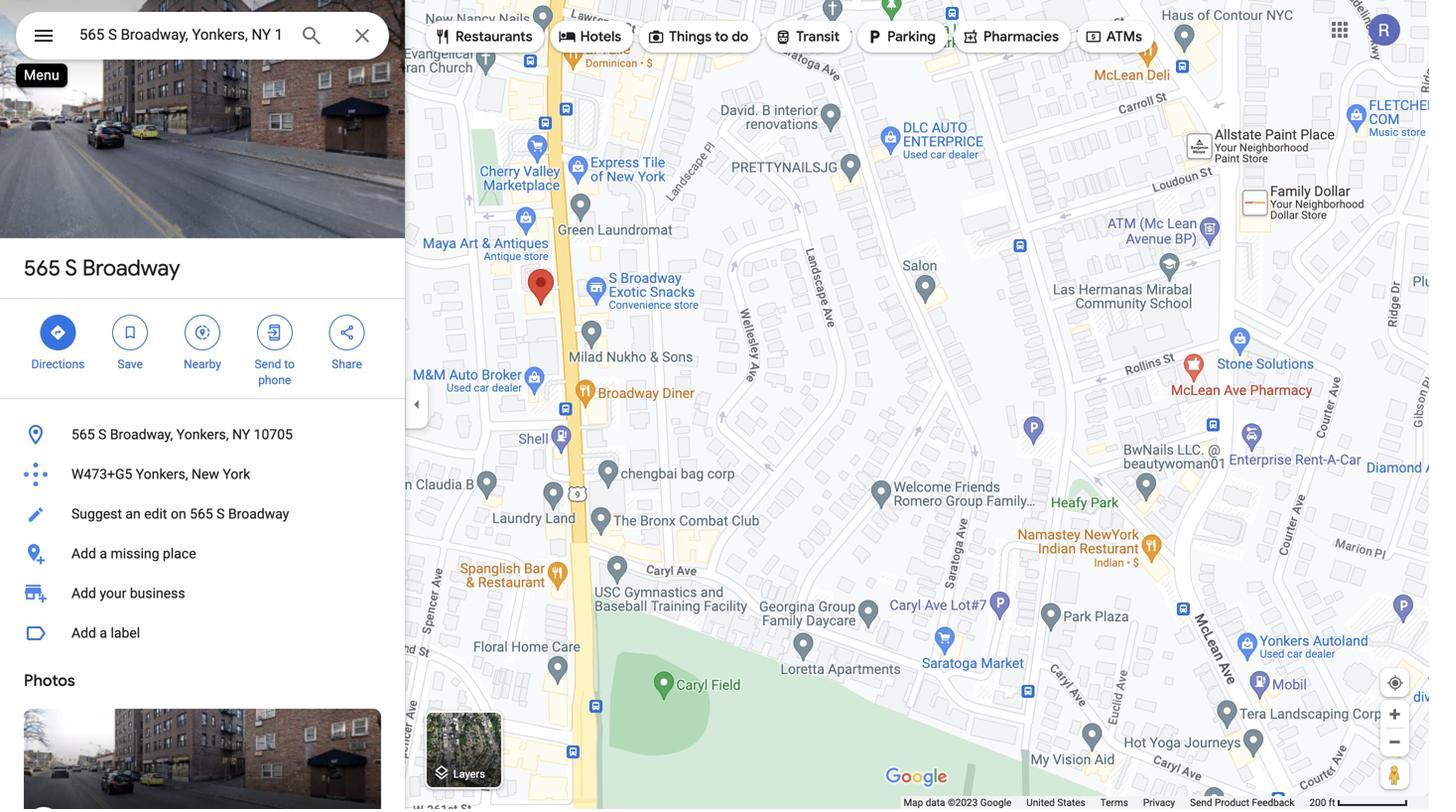 Task type: locate. For each thing, give the bounding box(es) containing it.
0 vertical spatial to
[[715, 28, 729, 46]]

zoom out image
[[1388, 735, 1403, 750]]


[[1085, 26, 1103, 48]]

ny
[[232, 426, 250, 443]]


[[266, 322, 284, 344]]

missing
[[111, 546, 159, 562]]

565 s broadway main content
[[0, 0, 405, 809]]

 atms
[[1085, 26, 1143, 48]]

2 vertical spatial add
[[71, 625, 96, 641]]

send inside send to phone
[[255, 357, 281, 371]]

565 inside suggest an edit on 565 s broadway button
[[190, 506, 213, 522]]

united states button
[[1027, 796, 1086, 809]]

3 add from the top
[[71, 625, 96, 641]]

add a missing place
[[71, 546, 196, 562]]

a for label
[[100, 625, 107, 641]]

send product feedback button
[[1191, 796, 1295, 809]]

1 vertical spatial add
[[71, 585, 96, 602]]

broadway
[[82, 254, 180, 282], [228, 506, 289, 522]]

an
[[126, 506, 141, 522]]

to inside send to phone
[[284, 357, 295, 371]]

0 vertical spatial send
[[255, 357, 281, 371]]

to left do at the right of page
[[715, 28, 729, 46]]

1 horizontal spatial 565
[[71, 426, 95, 443]]

send for send to phone
[[255, 357, 281, 371]]

2 vertical spatial 565
[[190, 506, 213, 522]]

565 inside 565 s broadway, yonkers, ny 10705 button
[[71, 426, 95, 443]]

200
[[1310, 797, 1327, 809]]

add down suggest
[[71, 546, 96, 562]]

s right on
[[217, 506, 225, 522]]

send product feedback
[[1191, 797, 1295, 809]]

edit
[[144, 506, 167, 522]]

0 vertical spatial s
[[65, 254, 77, 282]]

suggest an edit on 565 s broadway
[[71, 506, 289, 522]]

show your location image
[[1387, 674, 1405, 692]]

1 horizontal spatial to
[[715, 28, 729, 46]]

to
[[715, 28, 729, 46], [284, 357, 295, 371]]

1 vertical spatial send
[[1191, 797, 1213, 809]]

phone
[[258, 373, 291, 387]]

privacy button
[[1144, 796, 1176, 809]]

terms button
[[1101, 796, 1129, 809]]

none field inside 565 s broadway, yonkers, ny 10705 field
[[79, 23, 284, 47]]

2 add from the top
[[71, 585, 96, 602]]

your
[[100, 585, 126, 602]]

a left missing
[[100, 546, 107, 562]]

 things to do
[[647, 26, 749, 48]]

footer containing map data ©2023 google
[[904, 796, 1310, 809]]

nearby
[[184, 357, 221, 371]]

add for add a missing place
[[71, 546, 96, 562]]

0 vertical spatial yonkers,
[[176, 426, 229, 443]]

1 vertical spatial 565
[[71, 426, 95, 443]]

0 vertical spatial broadway
[[82, 254, 180, 282]]


[[121, 322, 139, 344]]

broadway down the 'york'
[[228, 506, 289, 522]]

0 vertical spatial add
[[71, 546, 96, 562]]

s
[[65, 254, 77, 282], [98, 426, 107, 443], [217, 506, 225, 522]]

add a label button
[[0, 614, 405, 653]]

2 horizontal spatial s
[[217, 506, 225, 522]]

1 vertical spatial a
[[100, 625, 107, 641]]

ft
[[1329, 797, 1336, 809]]

united
[[1027, 797, 1055, 809]]

add left your at the bottom of page
[[71, 585, 96, 602]]

565 right on
[[190, 506, 213, 522]]


[[962, 26, 980, 48]]

atms
[[1107, 28, 1143, 46]]

565 for 565 s broadway
[[24, 254, 61, 282]]

send left product on the right bottom of the page
[[1191, 797, 1213, 809]]

0 horizontal spatial broadway
[[82, 254, 180, 282]]

add
[[71, 546, 96, 562], [71, 585, 96, 602], [71, 625, 96, 641]]

business
[[130, 585, 185, 602]]


[[49, 322, 67, 344]]

send up phone
[[255, 357, 281, 371]]

collapse side panel image
[[406, 394, 428, 416]]

 search field
[[16, 12, 389, 64]]

2 horizontal spatial 565
[[190, 506, 213, 522]]

2 vertical spatial s
[[217, 506, 225, 522]]

1 horizontal spatial send
[[1191, 797, 1213, 809]]

565 up w473+g5
[[71, 426, 95, 443]]

1 add from the top
[[71, 546, 96, 562]]

1 a from the top
[[100, 546, 107, 562]]

2 a from the top
[[100, 625, 107, 641]]

footer inside google maps element
[[904, 796, 1310, 809]]

w473+g5 yonkers, new york button
[[0, 455, 405, 494]]

a left label
[[100, 625, 107, 641]]

suggest an edit on 565 s broadway button
[[0, 494, 405, 534]]

google
[[981, 797, 1012, 809]]

add for add your business
[[71, 585, 96, 602]]

565
[[24, 254, 61, 282], [71, 426, 95, 443], [190, 506, 213, 522]]

yonkers,
[[176, 426, 229, 443], [136, 466, 188, 483]]

1 vertical spatial broadway
[[228, 506, 289, 522]]

s up  in the top of the page
[[65, 254, 77, 282]]

york
[[223, 466, 250, 483]]

do
[[732, 28, 749, 46]]

send inside button
[[1191, 797, 1213, 809]]

0 vertical spatial 565
[[24, 254, 61, 282]]

footer
[[904, 796, 1310, 809]]

parking
[[888, 28, 936, 46]]

suggest
[[71, 506, 122, 522]]

1 horizontal spatial s
[[98, 426, 107, 443]]

yonkers, up edit
[[136, 466, 188, 483]]

0 vertical spatial a
[[100, 546, 107, 562]]

1 horizontal spatial broadway
[[228, 506, 289, 522]]

565 up  in the top of the page
[[24, 254, 61, 282]]


[[559, 26, 577, 48]]

0 horizontal spatial s
[[65, 254, 77, 282]]

place
[[163, 546, 196, 562]]

0 horizontal spatial 565
[[24, 254, 61, 282]]

add your business
[[71, 585, 185, 602]]

broadway,
[[110, 426, 173, 443]]

terms
[[1101, 797, 1129, 809]]

a
[[100, 546, 107, 562], [100, 625, 107, 641]]

restaurants
[[456, 28, 533, 46]]

1 vertical spatial s
[[98, 426, 107, 443]]

0 horizontal spatial to
[[284, 357, 295, 371]]

s left broadway, on the left of page
[[98, 426, 107, 443]]

1 vertical spatial to
[[284, 357, 295, 371]]

to up phone
[[284, 357, 295, 371]]


[[775, 26, 793, 48]]


[[32, 21, 56, 50]]

to inside  things to do
[[715, 28, 729, 46]]

565 s broadway, yonkers, ny 10705 button
[[0, 415, 405, 455]]

feedback
[[1252, 797, 1295, 809]]

yonkers, left ny
[[176, 426, 229, 443]]

send
[[255, 357, 281, 371], [1191, 797, 1213, 809]]

send for send product feedback
[[1191, 797, 1213, 809]]

add left label
[[71, 625, 96, 641]]

save
[[118, 357, 143, 371]]

0 horizontal spatial send
[[255, 357, 281, 371]]

200 ft button
[[1310, 797, 1409, 809]]

None field
[[79, 23, 284, 47]]

a for missing
[[100, 546, 107, 562]]

565 s broadway
[[24, 254, 180, 282]]

photos
[[24, 671, 75, 691]]

broadway up 
[[82, 254, 180, 282]]


[[434, 26, 452, 48]]

send to phone
[[255, 357, 295, 387]]



Task type: vqa. For each thing, say whether or not it's contained in the screenshot.
Actions for 1831 Avon Street Ext region
no



Task type: describe. For each thing, give the bounding box(es) containing it.
directions
[[31, 357, 85, 371]]


[[866, 26, 884, 48]]

product
[[1215, 797, 1250, 809]]

on
[[171, 506, 186, 522]]

565 s broadway, yonkers, ny 10705
[[71, 426, 293, 443]]

states
[[1058, 797, 1086, 809]]

©2023
[[948, 797, 978, 809]]

10705
[[254, 426, 293, 443]]

transit
[[797, 28, 840, 46]]

actions for 565 s broadway region
[[0, 299, 405, 398]]

map
[[904, 797, 924, 809]]

things
[[669, 28, 712, 46]]


[[647, 26, 665, 48]]

 pharmacies
[[962, 26, 1059, 48]]

w473+g5
[[71, 466, 132, 483]]

200 ft
[[1310, 797, 1336, 809]]

map data ©2023 google
[[904, 797, 1012, 809]]

add a label
[[71, 625, 140, 641]]

data
[[926, 797, 946, 809]]

show street view coverage image
[[1381, 760, 1410, 789]]

pharmacies
[[984, 28, 1059, 46]]

1 vertical spatial yonkers,
[[136, 466, 188, 483]]

 button
[[16, 12, 71, 64]]

 hotels
[[559, 26, 622, 48]]

share
[[332, 357, 362, 371]]

 parking
[[866, 26, 936, 48]]

google maps element
[[0, 0, 1430, 809]]

s for broadway
[[65, 254, 77, 282]]

privacy
[[1144, 797, 1176, 809]]

add for add a label
[[71, 625, 96, 641]]

broadway inside suggest an edit on 565 s broadway button
[[228, 506, 289, 522]]

google account: ruby anderson  
(rubyanndersson@gmail.com) image
[[1369, 14, 1401, 46]]

s for broadway,
[[98, 426, 107, 443]]

add a missing place button
[[0, 534, 405, 574]]

 transit
[[775, 26, 840, 48]]


[[338, 322, 356, 344]]

hotels
[[580, 28, 622, 46]]

united states
[[1027, 797, 1086, 809]]

565 for 565 s broadway, yonkers, ny 10705
[[71, 426, 95, 443]]

565 S Broadway, Yonkers, NY 10705 field
[[16, 12, 389, 60]]

layers
[[453, 768, 485, 780]]

add your business link
[[0, 574, 405, 614]]

new
[[192, 466, 219, 483]]

zoom in image
[[1388, 707, 1403, 722]]

label
[[111, 625, 140, 641]]


[[194, 322, 211, 344]]

 restaurants
[[434, 26, 533, 48]]

w473+g5 yonkers, new york
[[71, 466, 250, 483]]



